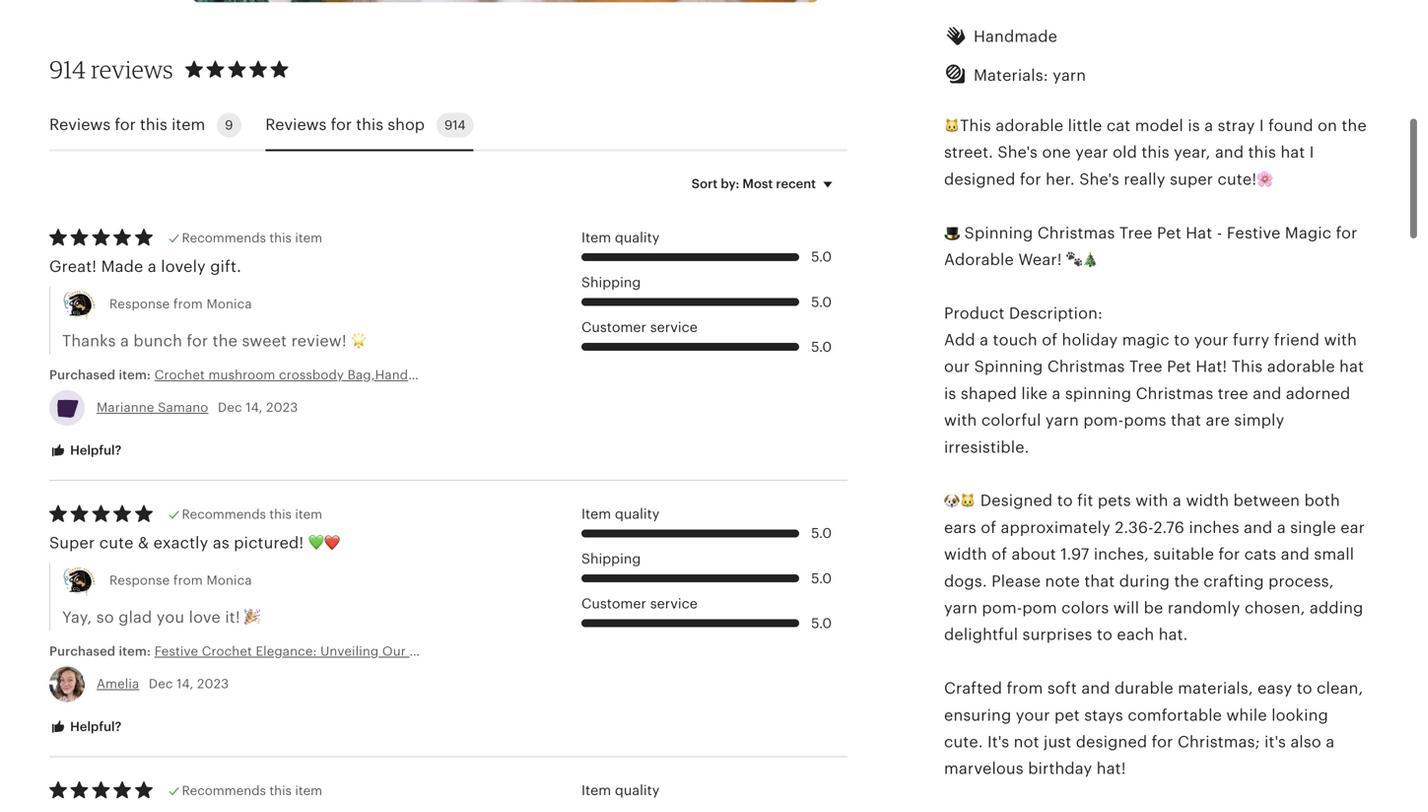 Task type: describe. For each thing, give the bounding box(es) containing it.
just
[[1044, 733, 1072, 751]]

designed inside 🐱this adorable little cat model is a stray i found on the street. she's one year old this year, and this hat i designed for her. she's really super cute!🌸
[[944, 170, 1016, 188]]

3 item from the top
[[582, 782, 611, 798]]

hat!
[[1196, 358, 1227, 376]]

response for made
[[109, 296, 170, 311]]

handmade
[[974, 28, 1058, 45]]

0 horizontal spatial the
[[213, 332, 238, 350]]

914 reviews
[[49, 55, 173, 84]]

irresistible.
[[944, 438, 1029, 456]]

our
[[382, 644, 406, 659]]

yarn inside 'product description: add a touch of holiday magic to your furry friend with our spinning christmas tree pet hat! this adorable hat is shaped like a spinning christmas tree and adorned with colorful yarn pom-poms that are simply irresistible.'
[[1046, 412, 1079, 429]]

super cute & exactly as pictured! 💚❤️
[[49, 534, 340, 552]]

chosen,
[[1245, 599, 1306, 617]]

a down between at the right of the page
[[1277, 519, 1286, 537]]

durable
[[1115, 680, 1174, 697]]

response for cute
[[109, 573, 170, 588]]

item for thanks a bunch for the sweet review! 🌟
[[582, 230, 611, 245]]

pom
[[1023, 599, 1057, 617]]

adorable inside 🐱this adorable little cat model is a stray i found on the street. she's one year old this year, and this hat i designed for her. she's really super cute!🌸
[[996, 117, 1064, 135]]

crafting
[[1204, 572, 1264, 590]]

so
[[96, 609, 114, 626]]

touch
[[993, 331, 1038, 349]]

year,
[[1174, 144, 1211, 161]]

reviews for reviews for this item
[[49, 116, 111, 134]]

marianne
[[97, 400, 154, 415]]

reviews for this item
[[49, 116, 205, 134]]

reviews
[[91, 55, 173, 84]]

furry
[[1233, 331, 1270, 349]]

customer service for thanks a bunch for the sweet review! 🌟
[[582, 319, 698, 335]]

while
[[1227, 706, 1267, 724]]

1 vertical spatial of
[[981, 519, 997, 537]]

the inside 🐱this adorable little cat model is a stray i found on the street. she's one year old this year, and this hat i designed for her. she's really super cute!🌸
[[1342, 117, 1367, 135]]

from for for
[[173, 296, 203, 311]]

a up 2.76
[[1173, 492, 1182, 510]]

unveiling
[[320, 644, 379, 659]]

for inside 🐶🐱 designed to fit pets with a width between both ears of approximately 2.36-2.76 inches and a single ear width of about 1.97 inches, suitable for cats and small dogs. please note that during the crafting process, yarn pom-pom colors will be randomly chosen, adding delightful surprises to each hat.
[[1219, 546, 1240, 563]]

thanks a bunch for the sweet review! 🌟
[[62, 332, 367, 350]]

marianne samano dec 14, 2023
[[97, 400, 298, 415]]

hat!
[[1097, 760, 1126, 778]]

2 5.0 from the top
[[811, 294, 832, 310]]

approximately
[[1001, 519, 1111, 537]]

thanks
[[62, 332, 116, 350]]

a right the made
[[148, 258, 157, 276]]

stays
[[1084, 706, 1124, 724]]

each
[[1117, 626, 1154, 644]]

spinning
[[1065, 385, 1132, 403]]

street.
[[944, 144, 993, 161]]

response from monica for for
[[109, 296, 252, 311]]

0 horizontal spatial dec
[[149, 677, 173, 692]]

for left shop
[[331, 116, 352, 134]]

helpful? for thanks
[[67, 443, 122, 458]]

great! made a lovely gift.
[[49, 258, 241, 276]]

🐾🎄
[[1067, 251, 1098, 269]]

cute!🌸
[[1218, 170, 1273, 188]]

her.
[[1046, 170, 1075, 188]]

during
[[1119, 572, 1170, 590]]

this
[[1232, 358, 1263, 376]]

made
[[101, 258, 143, 276]]

recommends for as
[[182, 507, 266, 522]]

item for item quality
[[295, 783, 322, 798]]

6 5.0 from the top
[[811, 615, 832, 631]]

crafted from soft and durable materials, easy to clean, ensuring your pet stays comfortable while looking cute. it's not just designed for christmas; it's also a marvelous birthday hat!
[[944, 680, 1364, 778]]

festive crochet elegance: unveiling our christmas diamond delight! link
[[154, 643, 585, 661]]

adorable
[[944, 251, 1014, 269]]

really
[[1124, 170, 1166, 188]]

christmas inside 🎩 spinning christmas tree pet hat - festive magic for adorable wear! 🐾🎄
[[1038, 224, 1115, 242]]

adorned
[[1286, 385, 1351, 403]]

recent
[[776, 176, 816, 191]]

magic
[[1285, 224, 1332, 242]]

christmas right our
[[409, 644, 473, 659]]

crafted
[[944, 680, 1003, 697]]

purchased item:
[[49, 368, 154, 383]]

designed
[[980, 492, 1053, 510]]

🐶🐱 designed to fit pets with a width between both ears of approximately 2.36-2.76 inches and a single ear width of about 1.97 inches, suitable for cats and small dogs. please note that during the crafting process, yarn pom-pom colors will be randomly chosen, adding delightful surprises to each hat.
[[944, 492, 1365, 644]]

0 vertical spatial i
[[1260, 117, 1264, 135]]

shipping for yay, so glad you love it! 🎉
[[582, 551, 641, 567]]

response from monica for you
[[109, 573, 252, 588]]

shipping for thanks a bunch for the sweet review! 🌟
[[582, 274, 641, 290]]

cute
[[99, 534, 134, 552]]

1 horizontal spatial she's
[[1079, 170, 1120, 188]]

christmas up poms
[[1136, 385, 1214, 403]]

🐱this
[[944, 117, 991, 135]]

cats
[[1245, 546, 1277, 563]]

spinning inside 🎩 spinning christmas tree pet hat - festive magic for adorable wear! 🐾🎄
[[964, 224, 1033, 242]]

3 5.0 from the top
[[811, 339, 832, 355]]

simply
[[1234, 412, 1285, 429]]

monica for love
[[206, 573, 252, 588]]

most
[[743, 176, 773, 191]]

🎩
[[944, 224, 960, 242]]

spinning inside 'product description: add a touch of holiday magic to your furry friend with our spinning christmas tree pet hat! this adorable hat is shaped like a spinning christmas tree and adorned with colorful yarn pom-poms that are simply irresistible.'
[[974, 358, 1043, 376]]

your inside 'product description: add a touch of holiday magic to your furry friend with our spinning christmas tree pet hat! this adorable hat is shaped like a spinning christmas tree and adorned with colorful yarn pom-poms that are simply irresistible.'
[[1194, 331, 1229, 349]]

model
[[1135, 117, 1184, 135]]

love
[[189, 609, 221, 626]]

helpful? button for yay,
[[34, 709, 136, 746]]

super
[[49, 534, 95, 552]]

2.76
[[1154, 519, 1185, 537]]

surprises
[[1023, 626, 1093, 644]]

shaped
[[961, 385, 1017, 403]]

lovely
[[161, 258, 206, 276]]

&
[[138, 534, 149, 552]]

cute.
[[944, 733, 983, 751]]

reviews for reviews for this shop
[[265, 116, 327, 134]]

glad
[[118, 609, 152, 626]]

yarn inside 🐶🐱 designed to fit pets with a width between both ears of approximately 2.36-2.76 inches and a single ear width of about 1.97 inches, suitable for cats and small dogs. please note that during the crafting process, yarn pom-pom colors will be randomly chosen, adding delightful surprises to each hat.
[[944, 599, 978, 617]]

quality for thanks a bunch for the sweet review! 🌟
[[615, 230, 660, 245]]

2 vertical spatial of
[[992, 546, 1007, 563]]

about
[[1012, 546, 1056, 563]]

is inside 'product description: add a touch of holiday magic to your furry friend with our spinning christmas tree pet hat! this adorable hat is shaped like a spinning christmas tree and adorned with colorful yarn pom-poms that are simply irresistible.'
[[944, 385, 957, 403]]

are
[[1206, 412, 1230, 429]]

3 item quality from the top
[[582, 782, 660, 798]]

great!
[[49, 258, 97, 276]]

your inside crafted from soft and durable materials, easy to clean, ensuring your pet stays comfortable while looking cute. it's not just designed for christmas; it's also a marvelous birthday hat!
[[1016, 706, 1050, 724]]

1 vertical spatial festive
[[154, 644, 198, 659]]

hat.
[[1159, 626, 1188, 644]]

suitable
[[1154, 546, 1214, 563]]

and inside crafted from soft and durable materials, easy to clean, ensuring your pet stays comfortable while looking cute. it's not just designed for christmas; it's also a marvelous birthday hat!
[[1082, 680, 1110, 697]]

customer for thanks a bunch for the sweet review! 🌟
[[582, 319, 647, 335]]

🌟
[[351, 332, 367, 350]]

materials,
[[1178, 680, 1253, 697]]

description:
[[1009, 304, 1103, 322]]

hat for this
[[1281, 144, 1305, 161]]

adorable inside 'product description: add a touch of holiday magic to your furry friend with our spinning christmas tree pet hat! this adorable hat is shaped like a spinning christmas tree and adorned with colorful yarn pom-poms that are simply irresistible.'
[[1267, 358, 1335, 376]]

bunch
[[133, 332, 182, 350]]

3 recommends from the top
[[182, 783, 266, 798]]

recommends this item for as
[[182, 507, 322, 522]]

item: for purchased item:
[[119, 368, 151, 383]]

be
[[1144, 599, 1163, 617]]

is inside 🐱this adorable little cat model is a stray i found on the street. she's one year old this year, and this hat i designed for her. she's really super cute!🌸
[[1188, 117, 1200, 135]]

inches
[[1189, 519, 1240, 537]]

wear!
[[1018, 251, 1062, 269]]

purchased for purchased item: festive crochet elegance: unveiling our christmas diamond delight!
[[49, 644, 116, 659]]

🎩 spinning christmas tree pet hat - festive magic for adorable wear! 🐾🎄
[[944, 224, 1358, 269]]

on
[[1318, 117, 1338, 135]]

a left bunch
[[120, 332, 129, 350]]

add
[[944, 331, 976, 349]]

quality for yay, so glad you love it! 🎉
[[615, 506, 660, 522]]

helpful? for yay,
[[67, 719, 122, 734]]

both
[[1305, 492, 1340, 510]]

that inside 'product description: add a touch of holiday magic to your furry friend with our spinning christmas tree pet hat! this adorable hat is shaped like a spinning christmas tree and adorned with colorful yarn pom-poms that are simply irresistible.'
[[1171, 412, 1202, 429]]

soft
[[1048, 680, 1077, 697]]

item for great! made a lovely gift.
[[295, 230, 322, 245]]

stray
[[1218, 117, 1255, 135]]



Task type: vqa. For each thing, say whether or not it's contained in the screenshot.
10.78
no



Task type: locate. For each thing, give the bounding box(es) containing it.
that up colors
[[1085, 572, 1115, 590]]

for down comfortable
[[1152, 733, 1173, 751]]

shop
[[388, 116, 425, 134]]

that left are
[[1171, 412, 1202, 429]]

a left stray on the right top of the page
[[1205, 117, 1214, 135]]

1 horizontal spatial i
[[1310, 144, 1314, 161]]

item
[[582, 230, 611, 245], [582, 506, 611, 522], [582, 782, 611, 798]]

1 vertical spatial response from monica
[[109, 573, 252, 588]]

1 vertical spatial pom-
[[982, 599, 1023, 617]]

the inside 🐶🐱 designed to fit pets with a width between both ears of approximately 2.36-2.76 inches and a single ear width of about 1.97 inches, suitable for cats and small dogs. please note that during the crafting process, yarn pom-pom colors will be randomly chosen, adding delightful surprises to each hat.
[[1174, 572, 1199, 590]]

0 vertical spatial pet
[[1157, 224, 1182, 242]]

recommends this item for gift.
[[182, 230, 322, 245]]

little
[[1068, 117, 1102, 135]]

recommends
[[182, 230, 266, 245], [182, 507, 266, 522], [182, 783, 266, 798]]

0 vertical spatial response
[[109, 296, 170, 311]]

item quality for thanks a bunch for the sweet review! 🌟
[[582, 230, 660, 245]]

2 horizontal spatial with
[[1324, 331, 1357, 349]]

1 vertical spatial i
[[1310, 144, 1314, 161]]

2 recommends this item from the top
[[182, 507, 322, 522]]

designed up hat!
[[1076, 733, 1148, 751]]

for right magic
[[1336, 224, 1358, 242]]

designed down street.
[[944, 170, 1016, 188]]

2 purchased from the top
[[49, 644, 116, 659]]

0 vertical spatial helpful? button
[[34, 432, 136, 469]]

to up looking
[[1297, 680, 1313, 697]]

helpful? button down amelia "link"
[[34, 709, 136, 746]]

with up 2.76
[[1136, 492, 1169, 510]]

0 vertical spatial helpful?
[[67, 443, 122, 458]]

gift.
[[210, 258, 241, 276]]

0 vertical spatial monica
[[206, 296, 252, 311]]

delightful
[[944, 626, 1018, 644]]

1 horizontal spatial width
[[1186, 492, 1229, 510]]

1 purchased from the top
[[49, 368, 116, 383]]

and
[[1215, 144, 1244, 161], [1253, 385, 1282, 403], [1244, 519, 1273, 537], [1281, 546, 1310, 563], [1082, 680, 1110, 697]]

purchased down yay,
[[49, 644, 116, 659]]

monica down gift.
[[206, 296, 252, 311]]

2 item from the top
[[582, 506, 611, 522]]

yay, so glad you love it! 🎉
[[62, 609, 261, 626]]

1 service from the top
[[650, 319, 698, 335]]

please
[[992, 572, 1041, 590]]

2 item quality from the top
[[582, 506, 660, 522]]

of down description:
[[1042, 331, 1058, 349]]

helpful? button down 'marianne' at the left of page
[[34, 432, 136, 469]]

0 vertical spatial 914
[[49, 55, 86, 84]]

0 horizontal spatial 914
[[49, 55, 86, 84]]

poms
[[1124, 412, 1167, 429]]

it's
[[988, 733, 1010, 751]]

2 response from monica from the top
[[109, 573, 252, 588]]

1 vertical spatial 2023
[[197, 677, 229, 692]]

pet left hat!
[[1167, 358, 1192, 376]]

🐱this adorable little cat model is a stray i found on the street. she's one year old this year, and this hat i designed for her. she's really super cute!🌸
[[944, 117, 1367, 188]]

spinning up 'adorable'
[[964, 224, 1033, 242]]

14,
[[246, 400, 263, 415], [177, 677, 194, 692]]

0 vertical spatial yarn
[[1053, 66, 1086, 84]]

tab list
[[49, 101, 848, 151]]

0 vertical spatial item:
[[119, 368, 151, 383]]

item quality for yay, so glad you love it! 🎉
[[582, 506, 660, 522]]

designed inside crafted from soft and durable materials, easy to clean, ensuring your pet stays comfortable while looking cute. it's not just designed for christmas; it's also a marvelous birthday hat!
[[1076, 733, 1148, 751]]

1 item quality from the top
[[582, 230, 660, 245]]

tree down "really"
[[1120, 224, 1153, 242]]

0 vertical spatial dec
[[218, 400, 242, 415]]

1 vertical spatial pet
[[1167, 358, 1192, 376]]

2 monica from the top
[[206, 573, 252, 588]]

and up cats
[[1244, 519, 1273, 537]]

2 recommends from the top
[[182, 507, 266, 522]]

0 horizontal spatial she's
[[998, 144, 1038, 161]]

0 horizontal spatial that
[[1085, 572, 1115, 590]]

ensuring
[[944, 706, 1012, 724]]

hat for adorable
[[1340, 358, 1364, 376]]

is down our
[[944, 385, 957, 403]]

5 5.0 from the top
[[811, 570, 832, 586]]

you
[[157, 609, 185, 626]]

sort by: most recent
[[692, 176, 816, 191]]

1.97
[[1061, 546, 1090, 563]]

0 vertical spatial designed
[[944, 170, 1016, 188]]

1 customer service from the top
[[582, 319, 698, 335]]

and down stray on the right top of the page
[[1215, 144, 1244, 161]]

1 vertical spatial with
[[944, 412, 977, 429]]

1 vertical spatial 914
[[445, 118, 466, 132]]

from inside crafted from soft and durable materials, easy to clean, ensuring your pet stays comfortable while looking cute. it's not just designed for christmas; it's also a marvelous birthday hat!
[[1007, 680, 1043, 697]]

pets
[[1098, 492, 1131, 510]]

customer
[[582, 319, 647, 335], [582, 596, 647, 612]]

the left sweet
[[213, 332, 238, 350]]

response
[[109, 296, 170, 311], [109, 573, 170, 588]]

like
[[1022, 385, 1048, 403]]

1 horizontal spatial pom-
[[1084, 412, 1124, 429]]

materials: yarn
[[974, 66, 1086, 84]]

for right bunch
[[187, 332, 208, 350]]

0 vertical spatial item quality
[[582, 230, 660, 245]]

review!
[[291, 332, 347, 350]]

1 horizontal spatial is
[[1188, 117, 1200, 135]]

festive down you
[[154, 644, 198, 659]]

1 vertical spatial response
[[109, 573, 170, 588]]

christmas up 🐾🎄
[[1038, 224, 1115, 242]]

a right like
[[1052, 385, 1061, 403]]

from
[[173, 296, 203, 311], [173, 573, 203, 588], [1007, 680, 1043, 697]]

914 for 914 reviews
[[49, 55, 86, 84]]

for left her.
[[1020, 170, 1042, 188]]

pom- down "please"
[[982, 599, 1023, 617]]

hat down found
[[1281, 144, 1305, 161]]

yay,
[[62, 609, 92, 626]]

and up process,
[[1281, 546, 1310, 563]]

from down super cute & exactly as pictured! 💚❤️
[[173, 573, 203, 588]]

2 shipping from the top
[[582, 551, 641, 567]]

tree down magic
[[1129, 358, 1163, 376]]

2 horizontal spatial the
[[1342, 117, 1367, 135]]

0 vertical spatial your
[[1194, 331, 1229, 349]]

friend
[[1274, 331, 1320, 349]]

ear
[[1341, 519, 1365, 537]]

item:
[[119, 368, 151, 383], [119, 644, 151, 659]]

to
[[1174, 331, 1190, 349], [1057, 492, 1073, 510], [1097, 626, 1113, 644], [1297, 680, 1313, 697]]

9
[[225, 118, 233, 132]]

a inside crafted from soft and durable materials, easy to clean, ensuring your pet stays comfortable while looking cute. it's not just designed for christmas; it's also a marvelous birthday hat!
[[1326, 733, 1335, 751]]

response down great! made a lovely gift.
[[109, 296, 170, 311]]

adding
[[1310, 599, 1364, 617]]

width
[[1186, 492, 1229, 510], [944, 546, 987, 563]]

colors
[[1062, 599, 1109, 617]]

1 vertical spatial from
[[173, 573, 203, 588]]

14, down sweet
[[246, 400, 263, 415]]

item: up 'marianne' at the left of page
[[119, 368, 151, 383]]

1 horizontal spatial your
[[1194, 331, 1229, 349]]

by:
[[721, 176, 740, 191]]

service for yay, so glad you love it! 🎉
[[650, 596, 698, 612]]

1 horizontal spatial 914
[[445, 118, 466, 132]]

1 vertical spatial your
[[1016, 706, 1050, 724]]

to inside crafted from soft and durable materials, easy to clean, ensuring your pet stays comfortable while looking cute. it's not just designed for christmas; it's also a marvelous birthday hat!
[[1297, 680, 1313, 697]]

i down found
[[1310, 144, 1314, 161]]

of up "please"
[[992, 546, 1007, 563]]

1 vertical spatial customer
[[582, 596, 647, 612]]

0 vertical spatial from
[[173, 296, 203, 311]]

purchased for purchased item:
[[49, 368, 116, 383]]

2 customer from the top
[[582, 596, 647, 612]]

914 for 914
[[445, 118, 466, 132]]

1 horizontal spatial designed
[[1076, 733, 1148, 751]]

dec
[[218, 400, 242, 415], [149, 677, 173, 692]]

response down &
[[109, 573, 170, 588]]

as
[[213, 534, 230, 552]]

sweet
[[242, 332, 287, 350]]

christmas;
[[1178, 733, 1260, 751]]

1 horizontal spatial with
[[1136, 492, 1169, 510]]

yarn down dogs.
[[944, 599, 978, 617]]

2 vertical spatial yarn
[[944, 599, 978, 617]]

1 vertical spatial service
[[650, 596, 698, 612]]

for up crafting
[[1219, 546, 1240, 563]]

she's
[[998, 144, 1038, 161], [1079, 170, 1120, 188]]

1 vertical spatial item:
[[119, 644, 151, 659]]

1 item from the top
[[582, 230, 611, 245]]

fit
[[1077, 492, 1094, 510]]

2.36-
[[1115, 519, 1154, 537]]

and inside 'product description: add a touch of holiday magic to your furry friend with our spinning christmas tree pet hat! this adorable hat is shaped like a spinning christmas tree and adorned with colorful yarn pom-poms that are simply irresistible.'
[[1253, 385, 1282, 403]]

magic
[[1122, 331, 1170, 349]]

a inside 🐱this adorable little cat model is a stray i found on the street. she's one year old this year, and this hat i designed for her. she's really super cute!🌸
[[1205, 117, 1214, 135]]

randomly
[[1168, 599, 1241, 617]]

2 vertical spatial recommends
[[182, 783, 266, 798]]

hat inside 🐱this adorable little cat model is a stray i found on the street. she's one year old this year, and this hat i designed for her. she's really super cute!🌸
[[1281, 144, 1305, 161]]

tree inside 🎩 spinning christmas tree pet hat - festive magic for adorable wear! 🐾🎄
[[1120, 224, 1153, 242]]

914 inside tab list
[[445, 118, 466, 132]]

between
[[1234, 492, 1300, 510]]

item: down "glad"
[[119, 644, 151, 659]]

0 vertical spatial hat
[[1281, 144, 1305, 161]]

year
[[1076, 144, 1109, 161]]

1 vertical spatial monica
[[206, 573, 252, 588]]

0 vertical spatial the
[[1342, 117, 1367, 135]]

1 vertical spatial customer service
[[582, 596, 698, 612]]

tree
[[1120, 224, 1153, 242], [1129, 358, 1163, 376]]

customer for yay, so glad you love it! 🎉
[[582, 596, 647, 612]]

0 vertical spatial purchased
[[49, 368, 116, 383]]

0 vertical spatial service
[[650, 319, 698, 335]]

a right add
[[980, 331, 989, 349]]

item inside tab list
[[172, 116, 205, 134]]

2 vertical spatial with
[[1136, 492, 1169, 510]]

pet left hat
[[1157, 224, 1182, 242]]

for inside 🐱this adorable little cat model is a stray i found on the street. she's one year old this year, and this hat i designed for her. she's really super cute!🌸
[[1020, 170, 1042, 188]]

0 vertical spatial width
[[1186, 492, 1229, 510]]

1 vertical spatial recommends this item
[[182, 507, 322, 522]]

0 horizontal spatial with
[[944, 412, 977, 429]]

914 left reviews
[[49, 55, 86, 84]]

1 5.0 from the top
[[811, 249, 832, 265]]

1 horizontal spatial 14,
[[246, 400, 263, 415]]

0 vertical spatial recommends this item
[[182, 230, 322, 245]]

i right stray on the right top of the page
[[1260, 117, 1264, 135]]

1 helpful? from the top
[[67, 443, 122, 458]]

hat inside 'product description: add a touch of holiday magic to your furry friend with our spinning christmas tree pet hat! this adorable hat is shaped like a spinning christmas tree and adorned with colorful yarn pom-poms that are simply irresistible.'
[[1340, 358, 1364, 376]]

service for thanks a bunch for the sweet review! 🌟
[[650, 319, 698, 335]]

0 vertical spatial is
[[1188, 117, 1200, 135]]

this
[[140, 116, 167, 134], [356, 116, 383, 134], [1142, 144, 1170, 161], [1248, 144, 1276, 161], [269, 230, 292, 245], [269, 507, 292, 522], [269, 783, 292, 798]]

quality
[[615, 230, 660, 245], [615, 506, 660, 522], [615, 782, 660, 798]]

for inside 🎩 spinning christmas tree pet hat - festive magic for adorable wear! 🐾🎄
[[1336, 224, 1358, 242]]

pet inside 'product description: add a touch of holiday magic to your furry friend with our spinning christmas tree pet hat! this adorable hat is shaped like a spinning christmas tree and adorned with colorful yarn pom-poms that are simply irresistible.'
[[1167, 358, 1192, 376]]

ears
[[944, 519, 977, 537]]

and up simply
[[1253, 385, 1282, 403]]

width up dogs.
[[944, 546, 987, 563]]

that inside 🐶🐱 designed to fit pets with a width between both ears of approximately 2.36-2.76 inches and a single ear width of about 1.97 inches, suitable for cats and small dogs. please note that during the crafting process, yarn pom-pom colors will be randomly chosen, adding delightful surprises to each hat.
[[1085, 572, 1115, 590]]

from down lovely
[[173, 296, 203, 311]]

yarn up the little
[[1053, 66, 1086, 84]]

1 recommends this item from the top
[[182, 230, 322, 245]]

0 vertical spatial customer
[[582, 319, 647, 335]]

1 helpful? button from the top
[[34, 432, 136, 469]]

pom- down the 'spinning'
[[1084, 412, 1124, 429]]

2 vertical spatial recommends this item
[[182, 783, 322, 798]]

2 quality from the top
[[615, 506, 660, 522]]

recommends for gift.
[[182, 230, 266, 245]]

0 vertical spatial response from monica
[[109, 296, 252, 311]]

4 5.0 from the top
[[811, 526, 832, 541]]

14, right amelia "link"
[[177, 677, 194, 692]]

item: for purchased item: festive crochet elegance: unveiling our christmas diamond delight!
[[119, 644, 151, 659]]

monica up it!
[[206, 573, 252, 588]]

pom- inside 'product description: add a touch of holiday magic to your furry friend with our spinning christmas tree pet hat! this adorable hat is shaped like a spinning christmas tree and adorned with colorful yarn pom-poms that are simply irresistible.'
[[1084, 412, 1124, 429]]

purchased
[[49, 368, 116, 383], [49, 644, 116, 659]]

diamond
[[476, 644, 532, 659]]

1 vertical spatial dec
[[149, 677, 173, 692]]

3 recommends this item from the top
[[182, 783, 322, 798]]

spinning down touch
[[974, 358, 1043, 376]]

pom- inside 🐶🐱 designed to fit pets with a width between both ears of approximately 2.36-2.76 inches and a single ear width of about 1.97 inches, suitable for cats and small dogs. please note that during the crafting process, yarn pom-pom colors will be randomly chosen, adding delightful surprises to each hat.
[[982, 599, 1023, 617]]

to left each
[[1097, 626, 1113, 644]]

1 response from the top
[[109, 296, 170, 311]]

hat up "adorned"
[[1340, 358, 1364, 376]]

0 vertical spatial adorable
[[996, 117, 1064, 135]]

she's down year
[[1079, 170, 1120, 188]]

with up irresistible.
[[944, 412, 977, 429]]

dec right samano
[[218, 400, 242, 415]]

0 vertical spatial 2023
[[266, 400, 298, 415]]

0 horizontal spatial i
[[1260, 117, 1264, 135]]

1 customer from the top
[[582, 319, 647, 335]]

0 horizontal spatial designed
[[944, 170, 1016, 188]]

festive inside 🎩 spinning christmas tree pet hat - festive magic for adorable wear! 🐾🎄
[[1227, 224, 1281, 242]]

your up hat!
[[1194, 331, 1229, 349]]

1 vertical spatial recommends
[[182, 507, 266, 522]]

1 horizontal spatial dec
[[218, 400, 242, 415]]

0 horizontal spatial 2023
[[197, 677, 229, 692]]

it!
[[225, 609, 240, 626]]

1 vertical spatial hat
[[1340, 358, 1364, 376]]

2023 down sweet
[[266, 400, 298, 415]]

tree inside 'product description: add a touch of holiday magic to your furry friend with our spinning christmas tree pet hat! this adorable hat is shaped like a spinning christmas tree and adorned with colorful yarn pom-poms that are simply irresistible.'
[[1129, 358, 1163, 376]]

super
[[1170, 170, 1213, 188]]

2 response from the top
[[109, 573, 170, 588]]

and inside 🐱this adorable little cat model is a stray i found on the street. she's one year old this year, and this hat i designed for her. she's really super cute!🌸
[[1215, 144, 1244, 161]]

your up not
[[1016, 706, 1050, 724]]

1 horizontal spatial festive
[[1227, 224, 1281, 242]]

0 vertical spatial that
[[1171, 412, 1202, 429]]

1 shipping from the top
[[582, 274, 641, 290]]

and up stays
[[1082, 680, 1110, 697]]

0 vertical spatial recommends
[[182, 230, 266, 245]]

christmas down holiday
[[1048, 358, 1125, 376]]

1 horizontal spatial reviews
[[265, 116, 327, 134]]

elegance:
[[256, 644, 317, 659]]

item for yay, so glad you love it! 🎉
[[582, 506, 611, 522]]

0 horizontal spatial festive
[[154, 644, 198, 659]]

1 vertical spatial helpful? button
[[34, 709, 136, 746]]

reviews right the 9
[[265, 116, 327, 134]]

colorful
[[982, 412, 1041, 429]]

pet inside 🎩 spinning christmas tree pet hat - festive magic for adorable wear! 🐾🎄
[[1157, 224, 1182, 242]]

2 vertical spatial quality
[[615, 782, 660, 798]]

adorable up one
[[996, 117, 1064, 135]]

of inside 'product description: add a touch of holiday magic to your furry friend with our spinning christmas tree pet hat! this adorable hat is shaped like a spinning christmas tree and adorned with colorful yarn pom-poms that are simply irresistible.'
[[1042, 331, 1058, 349]]

the right on
[[1342, 117, 1367, 135]]

1 horizontal spatial hat
[[1340, 358, 1364, 376]]

note
[[1045, 572, 1080, 590]]

she's left one
[[998, 144, 1038, 161]]

it's
[[1265, 733, 1286, 751]]

clean,
[[1317, 680, 1364, 697]]

dec right amelia "link"
[[149, 677, 173, 692]]

1 recommends from the top
[[182, 230, 266, 245]]

1 vertical spatial she's
[[1079, 170, 1120, 188]]

with right friend
[[1324, 331, 1357, 349]]

with inside 🐶🐱 designed to fit pets with a width between both ears of approximately 2.36-2.76 inches and a single ear width of about 1.97 inches, suitable for cats and small dogs. please note that during the crafting process, yarn pom-pom colors will be randomly chosen, adding delightful surprises to each hat.
[[1136, 492, 1169, 510]]

is up year,
[[1188, 117, 1200, 135]]

item for super cute & exactly as pictured! 💚❤️
[[295, 507, 322, 522]]

1 vertical spatial item quality
[[582, 506, 660, 522]]

reviews down 914 reviews
[[49, 116, 111, 134]]

old
[[1113, 144, 1137, 161]]

1 vertical spatial designed
[[1076, 733, 1148, 751]]

0 vertical spatial festive
[[1227, 224, 1281, 242]]

0 horizontal spatial width
[[944, 546, 987, 563]]

1 vertical spatial helpful?
[[67, 719, 122, 734]]

yarn down like
[[1046, 412, 1079, 429]]

a
[[1205, 117, 1214, 135], [148, 258, 157, 276], [980, 331, 989, 349], [120, 332, 129, 350], [1052, 385, 1061, 403], [1173, 492, 1182, 510], [1277, 519, 1286, 537], [1326, 733, 1335, 751]]

helpful? down 'marianne' at the left of page
[[67, 443, 122, 458]]

1 response from monica from the top
[[109, 296, 252, 311]]

marvelous
[[944, 760, 1024, 778]]

2 customer service from the top
[[582, 596, 698, 612]]

1 reviews from the left
[[49, 116, 111, 134]]

the down suitable
[[1174, 572, 1199, 590]]

2 helpful? button from the top
[[34, 709, 136, 746]]

0 horizontal spatial hat
[[1281, 144, 1305, 161]]

1 vertical spatial purchased
[[49, 644, 116, 659]]

of right ears
[[981, 519, 997, 537]]

adorable down friend
[[1267, 358, 1335, 376]]

2 service from the top
[[650, 596, 698, 612]]

service
[[650, 319, 698, 335], [650, 596, 698, 612]]

0 horizontal spatial your
[[1016, 706, 1050, 724]]

1 vertical spatial 14,
[[177, 677, 194, 692]]

to inside 'product description: add a touch of holiday magic to your furry friend with our spinning christmas tree pet hat! this adorable hat is shaped like a spinning christmas tree and adorned with colorful yarn pom-poms that are simply irresistible.'
[[1174, 331, 1190, 349]]

914 right shop
[[445, 118, 466, 132]]

0 vertical spatial tree
[[1120, 224, 1153, 242]]

1 vertical spatial spinning
[[974, 358, 1043, 376]]

to left 'fit'
[[1057, 492, 1073, 510]]

sort
[[692, 176, 718, 191]]

marianne samano link
[[97, 400, 208, 415]]

1 vertical spatial item
[[582, 506, 611, 522]]

1 quality from the top
[[615, 230, 660, 245]]

a right also
[[1326, 733, 1335, 751]]

inches,
[[1094, 546, 1149, 563]]

1 item: from the top
[[119, 368, 151, 383]]

holiday
[[1062, 331, 1118, 349]]

for inside crafted from soft and durable materials, easy to clean, ensuring your pet stays comfortable while looking cute. it's not just designed for christmas; it's also a marvelous birthday hat!
[[1152, 733, 1173, 751]]

with
[[1324, 331, 1357, 349], [944, 412, 977, 429], [1136, 492, 1169, 510]]

reviews for this shop
[[265, 116, 425, 134]]

width up "inches"
[[1186, 492, 1229, 510]]

2 helpful? from the top
[[67, 719, 122, 734]]

1 vertical spatial yarn
[[1046, 412, 1079, 429]]

1 vertical spatial adorable
[[1267, 358, 1335, 376]]

0 vertical spatial she's
[[998, 144, 1038, 161]]

monica for the
[[206, 296, 252, 311]]

3 quality from the top
[[615, 782, 660, 798]]

from for you
[[173, 573, 203, 588]]

for down reviews
[[115, 116, 136, 134]]

festive right -
[[1227, 224, 1281, 242]]

response from monica down exactly
[[109, 573, 252, 588]]

helpful? button for thanks
[[34, 432, 136, 469]]

0 horizontal spatial reviews
[[49, 116, 111, 134]]

monica
[[206, 296, 252, 311], [206, 573, 252, 588]]

2023 down crochet
[[197, 677, 229, 692]]

response from monica down lovely
[[109, 296, 252, 311]]

2 reviews from the left
[[265, 116, 327, 134]]

0 vertical spatial shipping
[[582, 274, 641, 290]]

2 item: from the top
[[119, 644, 151, 659]]

purchased down thanks
[[49, 368, 116, 383]]

helpful? down amelia "link"
[[67, 719, 122, 734]]

0 horizontal spatial is
[[944, 385, 957, 403]]

customer service for yay, so glad you love it! 🎉
[[582, 596, 698, 612]]

tab list containing reviews for this item
[[49, 101, 848, 151]]

from left the soft at the bottom of the page
[[1007, 680, 1043, 697]]

adorable
[[996, 117, 1064, 135], [1267, 358, 1335, 376]]

1 horizontal spatial the
[[1174, 572, 1199, 590]]

0 horizontal spatial 14,
[[177, 677, 194, 692]]

small
[[1314, 546, 1355, 563]]

process,
[[1269, 572, 1334, 590]]

1 monica from the top
[[206, 296, 252, 311]]

to right magic
[[1174, 331, 1190, 349]]



